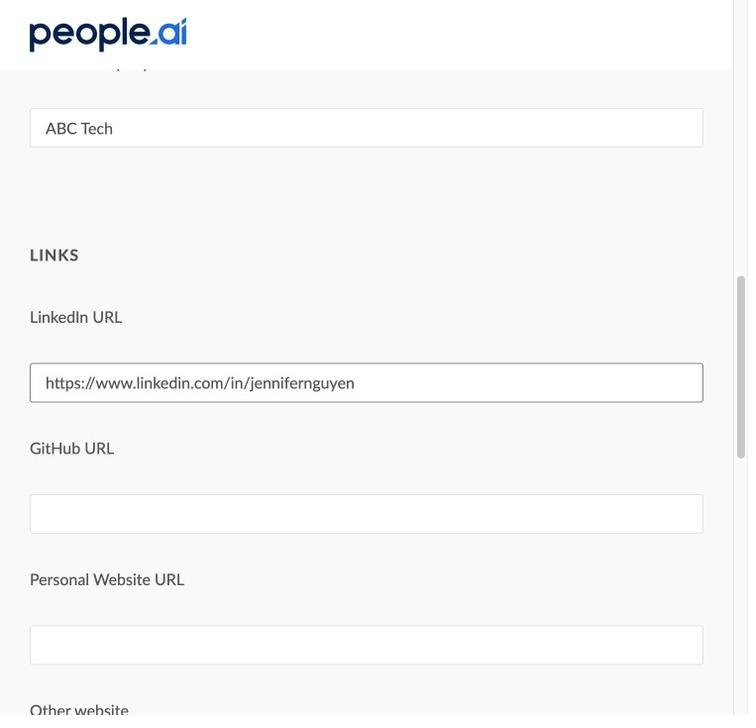 Task type: locate. For each thing, give the bounding box(es) containing it.
people.ai logo image
[[30, 17, 186, 52]]

None text field
[[30, 0, 704, 34], [30, 626, 704, 665], [30, 0, 704, 34], [30, 626, 704, 665]]

None text field
[[30, 108, 704, 148], [30, 363, 704, 403], [30, 494, 704, 534], [30, 108, 704, 148], [30, 363, 704, 403], [30, 494, 704, 534]]



Task type: vqa. For each thing, say whether or not it's contained in the screenshot.
email field
no



